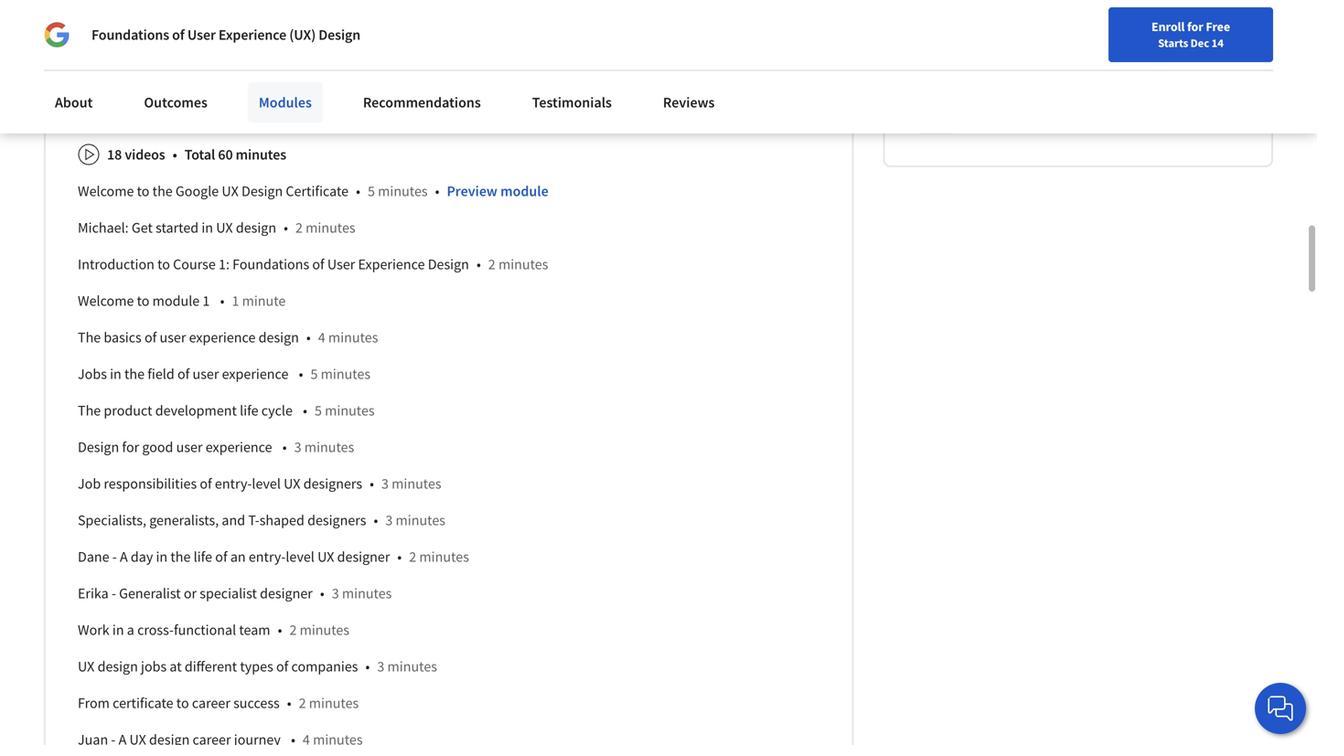 Task type: locate. For each thing, give the bounding box(es) containing it.
videos down info
[[125, 146, 165, 164]]

0 vertical spatial experience
[[189, 329, 256, 347]]

level
[[252, 475, 281, 493], [286, 548, 315, 567]]

basics
[[104, 329, 142, 347]]

1 welcome from the top
[[78, 182, 134, 201]]

foundations inside info about module content element
[[233, 255, 309, 274]]

1 vertical spatial level
[[286, 548, 315, 567]]

18 down the what's included
[[107, 51, 122, 69]]

welcome to the google ux design certificate • 5 minutes • preview module
[[78, 182, 549, 201]]

0 vertical spatial module
[[188, 94, 230, 110]]

designer
[[337, 548, 390, 567], [260, 585, 313, 603]]

design
[[236, 219, 276, 237], [259, 329, 299, 347], [98, 658, 138, 676]]

0 horizontal spatial foundations
[[91, 26, 169, 44]]

module right about
[[188, 94, 230, 110]]

generalists,
[[149, 512, 219, 530]]

12
[[223, 51, 238, 69]]

0 horizontal spatial life
[[194, 548, 212, 567]]

0 vertical spatial designers
[[303, 475, 362, 493]]

1 vertical spatial -
[[112, 585, 116, 603]]

the down generalists,
[[171, 548, 191, 567]]

2 welcome from the top
[[78, 292, 134, 310]]

to up get
[[137, 182, 150, 201]]

life
[[240, 402, 259, 420], [194, 548, 212, 567]]

0 horizontal spatial 1
[[203, 292, 210, 310]]

user right good
[[176, 438, 203, 457]]

0 vertical spatial the
[[153, 182, 173, 201]]

1 vertical spatial experience
[[222, 365, 289, 384]]

foundations up info
[[91, 26, 169, 44]]

for for design
[[122, 438, 139, 457]]

erika
[[78, 585, 109, 603]]

foundations
[[91, 26, 169, 44], [233, 255, 309, 274]]

0 vertical spatial life
[[240, 402, 259, 420]]

• total 60 minutes
[[173, 146, 286, 164]]

2 the from the top
[[78, 402, 101, 420]]

1 the from the top
[[78, 329, 101, 347]]

0 vertical spatial -
[[112, 548, 117, 567]]

18 down hide
[[107, 146, 122, 164]]

to left career
[[176, 695, 189, 713]]

0 vertical spatial 5
[[368, 182, 375, 201]]

3 quizzes
[[352, 51, 407, 69]]

welcome down introduction
[[78, 292, 134, 310]]

1 horizontal spatial life
[[240, 402, 259, 420]]

designers
[[303, 475, 362, 493], [308, 512, 366, 530]]

to
[[137, 182, 150, 201], [157, 255, 170, 274], [137, 292, 150, 310], [176, 695, 189, 713]]

1 18 from the top
[[107, 51, 122, 69]]

1 vertical spatial designers
[[308, 512, 366, 530]]

design up introduction to course 1: foundations of user experience design • 2 minutes
[[236, 219, 276, 237]]

t-
[[248, 512, 260, 530]]

the down jobs
[[78, 402, 101, 420]]

1 left minute
[[232, 292, 239, 310]]

1
[[203, 292, 210, 310], [232, 292, 239, 310]]

module right the preview at top
[[501, 182, 549, 201]]

life left 'an'
[[194, 548, 212, 567]]

1 vertical spatial welcome
[[78, 292, 134, 310]]

level down shaped
[[286, 548, 315, 567]]

2 vertical spatial module
[[153, 292, 200, 310]]

1 vertical spatial design
[[259, 329, 299, 347]]

1 vertical spatial 5
[[311, 365, 318, 384]]

2 18 from the top
[[107, 146, 122, 164]]

0 vertical spatial user
[[187, 26, 216, 44]]

0 vertical spatial entry-
[[215, 475, 252, 493]]

1 horizontal spatial 1
[[232, 292, 239, 310]]

jobs in the field of user experience • 5 minutes
[[78, 365, 371, 384]]

1 horizontal spatial experience
[[358, 255, 425, 274]]

-
[[112, 548, 117, 567], [112, 585, 116, 603]]

of
[[172, 26, 185, 44], [312, 255, 325, 274], [145, 329, 157, 347], [177, 365, 190, 384], [200, 475, 212, 493], [215, 548, 227, 567], [276, 658, 289, 676]]

1 vertical spatial foundations
[[233, 255, 309, 274]]

the for field
[[124, 365, 145, 384]]

1 horizontal spatial user
[[327, 255, 355, 274]]

module inside dropdown button
[[188, 94, 230, 110]]

user inside info about module content element
[[327, 255, 355, 274]]

career
[[192, 695, 230, 713]]

0 vertical spatial 18 videos
[[107, 51, 164, 69]]

1 vertical spatial 18 videos
[[107, 146, 165, 164]]

for for enroll
[[1188, 18, 1204, 35]]

0 horizontal spatial for
[[122, 438, 139, 457]]

experience for design
[[189, 329, 256, 347]]

life left cycle
[[240, 402, 259, 420]]

1 vertical spatial user
[[193, 365, 219, 384]]

1 horizontal spatial designer
[[337, 548, 390, 567]]

1 vertical spatial life
[[194, 548, 212, 567]]

user for good
[[176, 438, 203, 457]]

in
[[202, 219, 213, 237], [110, 365, 122, 384], [156, 548, 168, 567], [112, 621, 124, 640]]

the product development life cycle • 5 minutes
[[78, 402, 375, 420]]

designers up shaped
[[303, 475, 362, 493]]

module down course
[[153, 292, 200, 310]]

a
[[127, 621, 134, 640]]

level up specialists, generalists, and t-shaped designers • 3 minutes
[[252, 475, 281, 493]]

welcome to module 1 • 1 minute
[[78, 292, 286, 310]]

info about module content element
[[70, 78, 820, 746]]

videos
[[125, 51, 164, 69], [125, 146, 165, 164]]

chat with us image
[[1266, 694, 1296, 724]]

1 vertical spatial designer
[[260, 585, 313, 603]]

welcome
[[78, 182, 134, 201], [78, 292, 134, 310]]

cross-
[[137, 621, 174, 640]]

- right erika at the left of page
[[112, 585, 116, 603]]

menu item
[[987, 18, 1105, 78]]

18 videos down info
[[107, 146, 165, 164]]

the left google
[[153, 182, 173, 201]]

1 vertical spatial experience
[[358, 255, 425, 274]]

3
[[352, 51, 359, 69], [466, 51, 473, 69], [654, 51, 661, 69], [294, 438, 302, 457], [382, 475, 389, 493], [386, 512, 393, 530], [332, 585, 339, 603], [377, 658, 385, 676]]

learn
[[975, 119, 1006, 136]]

of left 'an'
[[215, 548, 227, 567]]

0 horizontal spatial designer
[[260, 585, 313, 603]]

0 vertical spatial experience
[[219, 26, 287, 44]]

for inside enroll for free starts dec 14
[[1188, 18, 1204, 35]]

design down minute
[[259, 329, 299, 347]]

what's included
[[78, 14, 177, 32]]

2 vertical spatial experience
[[206, 438, 272, 457]]

1 down course
[[203, 292, 210, 310]]

ux right google
[[222, 182, 239, 201]]

0 vertical spatial foundations
[[91, 26, 169, 44]]

5 for experience
[[311, 365, 318, 384]]

content
[[233, 94, 276, 110]]

designers right shaped
[[308, 512, 366, 530]]

0 vertical spatial for
[[1188, 18, 1204, 35]]

preview module link
[[447, 182, 549, 201]]

job
[[78, 475, 101, 493]]

1 18 videos from the top
[[107, 51, 164, 69]]

design
[[319, 26, 361, 44], [242, 182, 283, 201], [428, 255, 469, 274], [78, 438, 119, 457]]

18 inside info about module content element
[[107, 146, 122, 164]]

hide
[[100, 94, 126, 110]]

user down welcome to module 1 • 1 minute
[[160, 329, 186, 347]]

of down certificate on the top of page
[[312, 255, 325, 274]]

quizzes
[[362, 51, 407, 69]]

outcomes
[[144, 93, 208, 112]]

1 vertical spatial videos
[[125, 146, 165, 164]]

to left course
[[157, 255, 170, 274]]

user down certificate on the top of page
[[327, 255, 355, 274]]

0 vertical spatial videos
[[125, 51, 164, 69]]

2 videos from the top
[[125, 146, 165, 164]]

experience
[[189, 329, 256, 347], [222, 365, 289, 384], [206, 438, 272, 457]]

the left 'field'
[[124, 365, 145, 384]]

in right jobs
[[110, 365, 122, 384]]

videos down included
[[125, 51, 164, 69]]

outcomes link
[[133, 82, 219, 123]]

for left good
[[122, 438, 139, 457]]

certificate
[[286, 182, 349, 201]]

for
[[1188, 18, 1204, 35], [122, 438, 139, 457]]

experience up cycle
[[222, 365, 289, 384]]

hide info about module content button
[[70, 85, 283, 118]]

None search field
[[261, 11, 563, 48]]

shaped
[[260, 512, 305, 530]]

reviews link
[[652, 82, 726, 123]]

1 horizontal spatial level
[[286, 548, 315, 567]]

to for the
[[137, 182, 150, 201]]

•
[[173, 146, 177, 164], [356, 182, 360, 201], [435, 182, 440, 201], [284, 219, 288, 237], [477, 255, 481, 274], [220, 292, 225, 310], [306, 329, 311, 347], [299, 365, 303, 384], [303, 402, 307, 420], [283, 438, 287, 457], [370, 475, 374, 493], [374, 512, 378, 530], [397, 548, 402, 567], [320, 585, 325, 603], [278, 621, 282, 640], [366, 658, 370, 676], [287, 695, 292, 713]]

user for of
[[160, 329, 186, 347]]

get
[[132, 219, 153, 237]]

the left basics
[[78, 329, 101, 347]]

the
[[153, 182, 173, 201], [124, 365, 145, 384], [171, 548, 191, 567]]

0 vertical spatial designer
[[337, 548, 390, 567]]

foundations up minute
[[233, 255, 309, 274]]

coursera image
[[22, 15, 138, 44]]

design for michael: get started in ux design
[[236, 219, 276, 237]]

the for the product development life cycle
[[78, 402, 101, 420]]

0 vertical spatial level
[[252, 475, 281, 493]]

0 horizontal spatial user
[[187, 26, 216, 44]]

enroll
[[1152, 18, 1185, 35]]

0 vertical spatial design
[[236, 219, 276, 237]]

responsibilities
[[104, 475, 197, 493]]

1 vertical spatial for
[[122, 438, 139, 457]]

user up development
[[193, 365, 219, 384]]

entry- right 'an'
[[249, 548, 286, 567]]

to for course
[[157, 255, 170, 274]]

3 plugins
[[654, 51, 709, 69]]

specialists, generalists, and t-shaped designers • 3 minutes
[[78, 512, 446, 530]]

0 vertical spatial 18
[[107, 51, 122, 69]]

user right included
[[187, 26, 216, 44]]

for up dec
[[1188, 18, 1204, 35]]

1 horizontal spatial foundations
[[233, 255, 309, 274]]

1 videos from the top
[[125, 51, 164, 69]]

0 vertical spatial welcome
[[78, 182, 134, 201]]

1 vertical spatial user
[[327, 255, 355, 274]]

18 videos
[[107, 51, 164, 69], [107, 146, 165, 164]]

1 vertical spatial the
[[78, 402, 101, 420]]

2 18 videos from the top
[[107, 146, 165, 164]]

0 vertical spatial the
[[78, 329, 101, 347]]

experience up jobs in the field of user experience • 5 minutes
[[189, 329, 256, 347]]

of right 'field'
[[177, 365, 190, 384]]

videos inside info about module content element
[[125, 146, 165, 164]]

a
[[120, 548, 128, 567]]

for inside info about module content element
[[122, 438, 139, 457]]

experience down the product development life cycle • 5 minutes
[[206, 438, 272, 457]]

0 vertical spatial user
[[160, 329, 186, 347]]

ux
[[222, 182, 239, 201], [216, 219, 233, 237], [284, 475, 301, 493], [318, 548, 334, 567], [78, 658, 95, 676]]

to up basics
[[137, 292, 150, 310]]

design left jobs
[[98, 658, 138, 676]]

3 discussion prompts
[[466, 51, 595, 69]]

design up job
[[78, 438, 119, 457]]

14
[[1212, 36, 1224, 50]]

experience
[[219, 26, 287, 44], [358, 255, 425, 274]]

welcome up michael:
[[78, 182, 134, 201]]

1 vertical spatial the
[[124, 365, 145, 384]]

ux down specialists, generalists, and t-shaped designers • 3 minutes
[[318, 548, 334, 567]]

1 vertical spatial 18
[[107, 146, 122, 164]]

1 horizontal spatial for
[[1188, 18, 1204, 35]]

2 vertical spatial user
[[176, 438, 203, 457]]

entry-
[[215, 475, 252, 493], [249, 548, 286, 567]]

18 videos down the what's included
[[107, 51, 164, 69]]

entry- up and
[[215, 475, 252, 493]]

- left a
[[112, 548, 117, 567]]



Task type: vqa. For each thing, say whether or not it's contained in the screenshot.
life to the right
yes



Task type: describe. For each thing, give the bounding box(es) containing it.
development
[[155, 402, 237, 420]]

generalist
[[119, 585, 181, 603]]

reviews
[[663, 93, 715, 112]]

2 vertical spatial design
[[98, 658, 138, 676]]

the for the basics of user experience design
[[78, 329, 101, 347]]

day
[[131, 548, 153, 567]]

dec
[[1191, 36, 1210, 50]]

learn more
[[975, 119, 1038, 136]]

and
[[222, 512, 245, 530]]

minute
[[242, 292, 286, 310]]

60
[[218, 146, 233, 164]]

testimonials
[[532, 93, 612, 112]]

ux up shaped
[[284, 475, 301, 493]]

specialist
[[200, 585, 257, 603]]

starts
[[1158, 36, 1189, 50]]

foundations of user experience (ux) design
[[91, 26, 361, 44]]

in right day
[[156, 548, 168, 567]]

design right (ux)
[[319, 26, 361, 44]]

0 horizontal spatial level
[[252, 475, 281, 493]]

about
[[55, 93, 93, 112]]

info
[[128, 94, 150, 110]]

or
[[184, 585, 197, 603]]

about
[[152, 94, 185, 110]]

of right types
[[276, 658, 289, 676]]

in left a
[[112, 621, 124, 640]]

modules
[[259, 93, 312, 112]]

from certificate to career success • 2 minutes
[[78, 695, 359, 713]]

recommendations
[[363, 93, 481, 112]]

dane
[[78, 548, 109, 567]]

12 readings
[[223, 51, 293, 69]]

google image
[[44, 22, 70, 48]]

1:
[[219, 255, 230, 274]]

work in a cross-functional team • 2 minutes
[[78, 621, 350, 640]]

total
[[185, 146, 215, 164]]

learn more button
[[975, 118, 1038, 137]]

design for good user experience • 3 minutes
[[78, 438, 354, 457]]

dane - a day in the life of an entry-level ux designer • 2 minutes
[[78, 548, 469, 567]]

functional
[[174, 621, 236, 640]]

more
[[1009, 119, 1038, 136]]

of down design for good user experience • 3 minutes
[[200, 475, 212, 493]]

0 horizontal spatial experience
[[219, 26, 287, 44]]

experience for •
[[206, 438, 272, 457]]

of up hide info about module content dropdown button
[[172, 26, 185, 44]]

started
[[156, 219, 199, 237]]

welcome for welcome to the google ux design certificate • 5 minutes • preview module
[[78, 182, 134, 201]]

- for erika
[[112, 585, 116, 603]]

design down • total 60 minutes
[[242, 182, 283, 201]]

certificate
[[113, 695, 173, 713]]

5 for certificate
[[368, 182, 375, 201]]

readings
[[240, 51, 293, 69]]

about link
[[44, 82, 104, 123]]

testimonials link
[[521, 82, 623, 123]]

an
[[230, 548, 246, 567]]

recommendations link
[[352, 82, 492, 123]]

work
[[78, 621, 110, 640]]

1 1 from the left
[[203, 292, 210, 310]]

welcome for welcome to module 1 • 1 minute
[[78, 292, 134, 310]]

hide info about module content
[[100, 94, 276, 110]]

- for dane
[[112, 548, 117, 567]]

(ux)
[[289, 26, 316, 44]]

introduction to course 1: foundations of user experience design • 2 minutes
[[78, 255, 548, 274]]

modules link
[[248, 82, 323, 123]]

companies
[[291, 658, 358, 676]]

experience inside info about module content element
[[358, 255, 425, 274]]

1 vertical spatial module
[[501, 182, 549, 201]]

specialists,
[[78, 512, 146, 530]]

cycle
[[261, 402, 293, 420]]

job responsibilities of entry-level ux designers • 3 minutes
[[78, 475, 442, 493]]

ux down work
[[78, 658, 95, 676]]

in right started
[[202, 219, 213, 237]]

discussion
[[476, 51, 540, 69]]

included
[[123, 14, 177, 32]]

good
[[142, 438, 173, 457]]

michael: get started in ux design • 2 minutes
[[78, 219, 356, 237]]

ux up the 1:
[[216, 219, 233, 237]]

of right basics
[[145, 329, 157, 347]]

product
[[104, 402, 152, 420]]

preview
[[447, 182, 498, 201]]

team
[[239, 621, 270, 640]]

jobs
[[141, 658, 167, 676]]

the for google
[[153, 182, 173, 201]]

prompts
[[543, 51, 595, 69]]

2 vertical spatial the
[[171, 548, 191, 567]]

ux design jobs at different types of companies • 3 minutes
[[78, 658, 437, 676]]

introduction
[[78, 255, 155, 274]]

to for module
[[137, 292, 150, 310]]

1 vertical spatial entry-
[[249, 548, 286, 567]]

2 vertical spatial 5
[[315, 402, 322, 420]]

different
[[185, 658, 237, 676]]

at
[[170, 658, 182, 676]]

free
[[1206, 18, 1231, 35]]

what's
[[78, 14, 120, 32]]

google
[[176, 182, 219, 201]]

design down the preview at top
[[428, 255, 469, 274]]

4
[[318, 329, 325, 347]]

success
[[233, 695, 280, 713]]

enroll for free starts dec 14
[[1152, 18, 1231, 50]]

2 1 from the left
[[232, 292, 239, 310]]

design for the basics of user experience design
[[259, 329, 299, 347]]

erika - generalist or specialist designer • 3 minutes
[[78, 585, 392, 603]]

michael:
[[78, 219, 129, 237]]

the basics of user experience design • 4 minutes
[[78, 329, 378, 347]]

jobs
[[78, 365, 107, 384]]

18 videos inside info about module content element
[[107, 146, 165, 164]]

course
[[173, 255, 216, 274]]

from
[[78, 695, 110, 713]]

field
[[148, 365, 175, 384]]

types
[[240, 658, 273, 676]]



